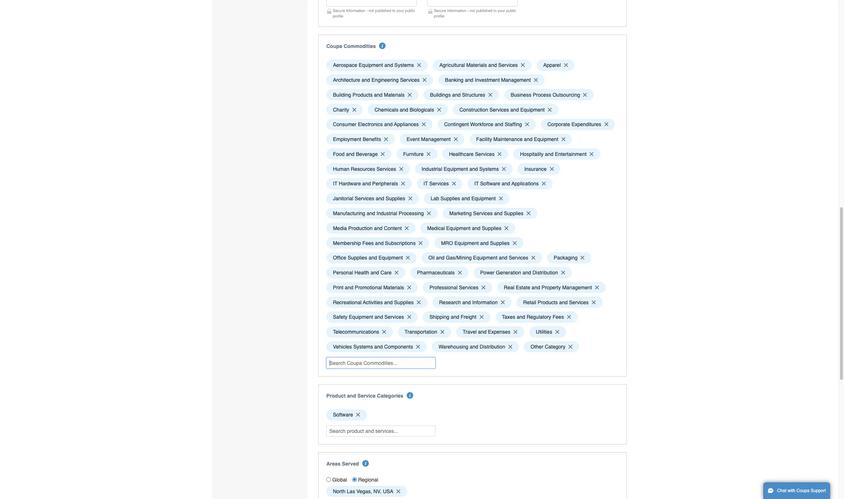 Task type: describe. For each thing, give the bounding box(es) containing it.
industrial inside industrial equipment and systems option
[[422, 166, 442, 172]]

product
[[326, 393, 346, 399]]

supplies for medical equipment and supplies
[[482, 226, 502, 231]]

supplies inside lab supplies and equipment option
[[441, 196, 460, 202]]

safety equipment and services
[[333, 315, 404, 320]]

human resources services option
[[326, 163, 410, 175]]

and inside it software and applications option
[[502, 181, 510, 187]]

services up medical equipment and supplies option
[[473, 211, 493, 217]]

print and promotional materials
[[333, 285, 404, 291]]

human resources services
[[333, 166, 396, 172]]

print and promotional materials option
[[326, 282, 418, 293]]

services up "lab"
[[429, 181, 449, 187]]

1 horizontal spatial distribution
[[533, 270, 558, 276]]

taxes
[[502, 315, 515, 320]]

construction services and equipment
[[460, 107, 545, 113]]

packaging option
[[547, 253, 591, 264]]

it for it hardware and peripherals
[[333, 181, 338, 187]]

human
[[333, 166, 349, 172]]

supplies for janitorial services and supplies
[[386, 196, 405, 202]]

and inside taxes and regulatory fees option
[[517, 315, 525, 320]]

healthcare services
[[449, 151, 495, 157]]

other category
[[531, 344, 566, 350]]

employment
[[333, 136, 361, 142]]

and inside chemicals and biologicals option
[[400, 107, 408, 113]]

membership fees and subscriptions option
[[326, 238, 429, 249]]

vehicles systems and components
[[333, 344, 413, 350]]

hospitality and entertainment option
[[514, 149, 600, 160]]

event
[[407, 136, 420, 142]]

published for duns text field
[[476, 8, 492, 13]]

research and information option
[[433, 297, 512, 308]]

facility
[[476, 136, 492, 142]]

janitorial services and supplies option
[[326, 193, 419, 204]]

freight
[[461, 315, 477, 320]]

chat with coupa support
[[777, 489, 826, 494]]

outsourcing
[[553, 92, 580, 98]]

beverage
[[356, 151, 378, 157]]

selected areas list box
[[324, 485, 621, 499]]

telecommunications
[[333, 329, 379, 335]]

agricultural materials and services option
[[433, 60, 532, 71]]

apparel
[[543, 62, 561, 68]]

packaging
[[554, 255, 578, 261]]

business process outsourcing
[[511, 92, 580, 98]]

vegas,
[[357, 489, 372, 495]]

and inside mro equipment and supplies option
[[480, 240, 489, 246]]

and right oil
[[436, 255, 445, 261]]

and inside power generation and distribution option
[[523, 270, 531, 276]]

aerospace
[[333, 62, 357, 68]]

food
[[333, 151, 345, 157]]

it services
[[424, 181, 449, 187]]

architecture
[[333, 77, 360, 83]]

equipment down "process"
[[520, 107, 545, 113]]

and inside safety equipment and services option
[[375, 315, 383, 320]]

secure information - not published to your public profile for duns text field
[[434, 8, 516, 18]]

consumer electronics and appliances option
[[326, 119, 433, 130]]

taxes and regulatory fees
[[502, 315, 564, 320]]

shipping and freight
[[430, 315, 477, 320]]

services up 'banking and investment management' option
[[498, 62, 518, 68]]

recreational
[[333, 300, 362, 306]]

0 horizontal spatial distribution
[[480, 344, 505, 350]]

subscriptions
[[385, 240, 416, 246]]

and inside media production and content option
[[374, 226, 383, 231]]

and inside recreational activities and supplies option
[[384, 300, 393, 306]]

1 horizontal spatial fees
[[553, 315, 564, 320]]

agricultural
[[439, 62, 465, 68]]

materials for print and promotional materials
[[383, 285, 404, 291]]

it software and applications
[[474, 181, 539, 187]]

retail products and services option
[[517, 297, 602, 308]]

medical
[[427, 226, 445, 231]]

equipment up architecture and engineering services at the top of page
[[359, 62, 383, 68]]

not for duns text field
[[470, 8, 475, 13]]

media production and content
[[333, 226, 402, 231]]

and up the 'generation'
[[499, 255, 507, 261]]

services down recreational activities and supplies option
[[385, 315, 404, 320]]

it for it services
[[424, 181, 428, 187]]

your for duns text field
[[498, 8, 505, 13]]

las
[[347, 489, 355, 495]]

process
[[533, 92, 551, 98]]

research
[[439, 300, 461, 306]]

and inside "shipping and freight" option
[[451, 315, 459, 320]]

investment
[[475, 77, 500, 83]]

medical equipment and supplies option
[[421, 223, 515, 234]]

product and service categories
[[326, 393, 403, 399]]

coupa inside button
[[797, 489, 810, 494]]

equipment down healthcare
[[444, 166, 468, 172]]

to for duns text field
[[494, 8, 497, 13]]

it for it software and applications
[[474, 181, 479, 187]]

selected list box for product and service categories
[[324, 408, 621, 423]]

structures
[[462, 92, 485, 98]]

biologicals
[[410, 107, 434, 113]]

and inside the warehousing and distribution option
[[470, 344, 478, 350]]

other
[[531, 344, 544, 350]]

contingent workforce and staffing option
[[438, 119, 536, 130]]

it software and applications option
[[468, 178, 553, 190]]

staffing
[[505, 122, 522, 127]]

estate
[[516, 285, 530, 291]]

building products and materials
[[333, 92, 405, 98]]

hardware
[[339, 181, 361, 187]]

safety equipment and services option
[[326, 312, 418, 323]]

equipment up hospitality and entertainment
[[534, 136, 558, 142]]

regional
[[358, 477, 378, 483]]

corporate
[[548, 122, 570, 127]]

equipment up marketing services and supplies at the right top of the page
[[472, 196, 496, 202]]

healthcare
[[449, 151, 474, 157]]

telecommunications option
[[326, 327, 393, 338]]

other category option
[[524, 342, 579, 353]]

facility maintenance and equipment
[[476, 136, 558, 142]]

management inside real estate and property management option
[[562, 285, 592, 291]]

and inside print and promotional materials option
[[345, 285, 353, 291]]

media production and content option
[[326, 223, 416, 234]]

chemicals and biologicals option
[[368, 104, 448, 115]]

warehousing
[[439, 344, 468, 350]]

property
[[542, 285, 561, 291]]

charity
[[333, 107, 349, 113]]

services up contingent workforce and staffing option
[[490, 107, 509, 113]]

0 horizontal spatial software
[[333, 412, 353, 418]]

professional
[[430, 285, 458, 291]]

promotional
[[355, 285, 382, 291]]

aerospace equipment and systems option
[[326, 60, 428, 71]]

mro equipment and supplies option
[[435, 238, 523, 249]]

vehicles systems and components option
[[326, 342, 427, 353]]

print
[[333, 285, 344, 291]]

content
[[384, 226, 402, 231]]

information for the "tax id" text field
[[346, 8, 365, 13]]

services down it hardware and peripherals
[[355, 196, 374, 202]]

utilities option
[[529, 327, 566, 338]]

and inside contingent workforce and staffing option
[[495, 122, 503, 127]]

furniture option
[[397, 149, 437, 160]]

and inside agricultural materials and services "option"
[[488, 62, 497, 68]]

and inside building products and materials option
[[374, 92, 383, 98]]

chemicals
[[375, 107, 398, 113]]

lab
[[431, 196, 439, 202]]

equipment up power
[[473, 255, 498, 261]]

public for duns text field
[[506, 8, 516, 13]]

and inside hospitality and entertainment 'option'
[[545, 151, 554, 157]]

care
[[381, 270, 392, 276]]

safety
[[333, 315, 347, 320]]

categories
[[377, 393, 403, 399]]

buildings
[[430, 92, 451, 98]]

recreational activities and supplies
[[333, 300, 414, 306]]

retail
[[523, 300, 536, 306]]

nv,
[[374, 489, 382, 495]]

and inside facility maintenance and equipment option
[[524, 136, 533, 142]]

employment benefits
[[333, 136, 381, 142]]

and inside it hardware and peripherals option
[[362, 181, 371, 187]]

contingent workforce and staffing
[[444, 122, 522, 127]]

apparel option
[[537, 60, 575, 71]]

software option
[[326, 410, 367, 421]]

north
[[333, 489, 345, 495]]

north las vegas, nv, usa
[[333, 489, 393, 495]]

to for the "tax id" text field
[[392, 8, 396, 13]]

construction services and equipment option
[[453, 104, 559, 115]]

services down "facility"
[[475, 151, 495, 157]]

real estate and property management option
[[497, 282, 606, 293]]

benefits
[[363, 136, 381, 142]]

DUNS text field
[[428, 0, 518, 7]]

selected list box for coupa commodities
[[324, 58, 621, 355]]

and inside retail products and services option
[[559, 300, 568, 306]]

business process outsourcing option
[[504, 89, 594, 100]]

banking and investment management option
[[439, 74, 545, 86]]

equipment up care
[[379, 255, 403, 261]]

building
[[333, 92, 351, 98]]

real estate and property management
[[504, 285, 592, 291]]

industrial inside the "manufacturing and industrial processing" option
[[377, 211, 397, 217]]

Tax ID text field
[[326, 0, 417, 7]]

equipment down medical equipment and supplies option
[[454, 240, 479, 246]]

and inside aerospace equipment and systems option
[[385, 62, 393, 68]]

services up peripherals
[[377, 166, 396, 172]]

facility maintenance and equipment option
[[470, 134, 572, 145]]

and inside medical equipment and supplies option
[[472, 226, 481, 231]]

power generation and distribution option
[[474, 267, 572, 279]]

and inside buildings and structures option
[[452, 92, 461, 98]]

usa
[[383, 489, 393, 495]]



Task type: vqa. For each thing, say whether or not it's contained in the screenshot.
the topmost Fees
yes



Task type: locate. For each thing, give the bounding box(es) containing it.
activities
[[363, 300, 383, 306]]

banking
[[445, 77, 464, 83]]

and up engineering
[[385, 62, 393, 68]]

and inside membership fees and subscriptions option
[[375, 240, 384, 246]]

1 horizontal spatial -
[[467, 8, 469, 13]]

taxes and regulatory fees option
[[495, 312, 578, 323]]

and inside food and beverage option
[[346, 151, 355, 157]]

1 vertical spatial fees
[[553, 315, 564, 320]]

1 vertical spatial selected list box
[[324, 408, 621, 423]]

coupa up aerospace
[[326, 43, 342, 49]]

- down duns text field
[[467, 8, 469, 13]]

management up business
[[501, 77, 531, 83]]

and up appliances
[[400, 107, 408, 113]]

services up power generation and distribution
[[509, 255, 528, 261]]

systems for aerospace equipment and systems
[[394, 62, 414, 68]]

supplies right "lab"
[[441, 196, 460, 202]]

1 vertical spatial coupa
[[797, 489, 810, 494]]

2 horizontal spatial management
[[562, 285, 592, 291]]

and down architecture and engineering services option
[[374, 92, 383, 98]]

consumer electronics and appliances
[[333, 122, 419, 127]]

secure for the "tax id" text field
[[333, 8, 345, 13]]

media
[[333, 226, 347, 231]]

engineering
[[372, 77, 399, 83]]

peripherals
[[372, 181, 398, 187]]

appliances
[[394, 122, 419, 127]]

2 selected list box from the top
[[324, 408, 621, 423]]

1 secure information - not published to your public profile from the left
[[333, 8, 415, 18]]

not for the "tax id" text field
[[369, 8, 374, 13]]

0 vertical spatial management
[[501, 77, 531, 83]]

membership fees and subscriptions
[[333, 240, 416, 246]]

0 vertical spatial products
[[353, 92, 373, 98]]

published down duns text field
[[476, 8, 492, 13]]

and up office supplies and equipment option
[[375, 240, 384, 246]]

supplies up 'health' at left
[[348, 255, 367, 261]]

materials up investment
[[466, 62, 487, 68]]

published down the "tax id" text field
[[375, 8, 391, 13]]

selected list box
[[324, 58, 621, 355], [324, 408, 621, 423]]

and left content
[[374, 226, 383, 231]]

software
[[480, 181, 500, 187], [333, 412, 353, 418]]

travel
[[463, 329, 477, 335]]

software down product
[[333, 412, 353, 418]]

expenses
[[488, 329, 510, 335]]

additional information image right categories
[[407, 393, 413, 399]]

0 horizontal spatial secure information - not published to your public profile
[[333, 8, 415, 18]]

and inside the 'personal health and care' option
[[371, 270, 379, 276]]

furniture
[[403, 151, 424, 157]]

buildings and structures option
[[424, 89, 499, 100]]

1 published from the left
[[375, 8, 391, 13]]

information down the "tax id" text field
[[346, 8, 365, 13]]

and inside research and information option
[[462, 300, 471, 306]]

and left care
[[371, 270, 379, 276]]

industrial equipment and systems option
[[415, 163, 513, 175]]

materials up chemicals
[[384, 92, 405, 98]]

None radio
[[352, 478, 357, 483]]

applications
[[512, 181, 539, 187]]

and down chemicals
[[384, 122, 393, 127]]

services
[[498, 62, 518, 68], [400, 77, 420, 83], [490, 107, 509, 113], [475, 151, 495, 157], [377, 166, 396, 172], [429, 181, 449, 187], [355, 196, 374, 202], [473, 211, 493, 217], [509, 255, 528, 261], [459, 285, 479, 291], [569, 300, 589, 306], [385, 315, 404, 320]]

to down the "tax id" text field
[[392, 8, 396, 13]]

and inside marketing services and supplies option
[[494, 211, 503, 217]]

management inside event management 'option'
[[421, 136, 451, 142]]

0 horizontal spatial published
[[375, 8, 391, 13]]

supplies for marketing services and supplies
[[504, 211, 524, 217]]

with
[[788, 489, 796, 494]]

0 vertical spatial software
[[480, 181, 500, 187]]

your for the "tax id" text field
[[397, 8, 404, 13]]

charity option
[[326, 104, 363, 115]]

supplies for mro equipment and supplies
[[490, 240, 510, 246]]

systems down the telecommunications option
[[353, 344, 373, 350]]

and down human resources services option
[[362, 181, 371, 187]]

3 it from the left
[[474, 181, 479, 187]]

profile up coupa commodities
[[333, 14, 343, 18]]

employment benefits option
[[326, 134, 395, 145]]

0 horizontal spatial profile
[[333, 14, 343, 18]]

gas/mining
[[446, 255, 472, 261]]

and up media production and content option on the left
[[367, 211, 375, 217]]

2 - from the left
[[467, 8, 469, 13]]

to down duns text field
[[494, 8, 497, 13]]

systems
[[394, 62, 414, 68], [479, 166, 499, 172], [353, 344, 373, 350]]

warehousing and distribution option
[[432, 342, 519, 353]]

and right activities
[[384, 300, 393, 306]]

None radio
[[326, 478, 331, 483]]

equipment
[[359, 62, 383, 68], [520, 107, 545, 113], [534, 136, 558, 142], [444, 166, 468, 172], [472, 196, 496, 202], [446, 226, 471, 231], [454, 240, 479, 246], [379, 255, 403, 261], [473, 255, 498, 261], [349, 315, 373, 320]]

lab supplies and equipment option
[[424, 193, 510, 204]]

products down real estate and property management
[[538, 300, 558, 306]]

2 horizontal spatial additional information image
[[407, 393, 413, 399]]

management inside 'banking and investment management' option
[[501, 77, 531, 83]]

secure information - not published to your public profile for the "tax id" text field
[[333, 8, 415, 18]]

transportation option
[[398, 327, 451, 338]]

information inside option
[[472, 300, 498, 306]]

and inside 'banking and investment management' option
[[465, 77, 473, 83]]

1 - from the left
[[366, 8, 368, 13]]

0 vertical spatial coupa
[[326, 43, 342, 49]]

supplies inside marketing services and supplies option
[[504, 211, 524, 217]]

2 horizontal spatial information
[[472, 300, 498, 306]]

- for the "tax id" text field
[[366, 8, 368, 13]]

1 horizontal spatial information
[[447, 8, 466, 13]]

janitorial
[[333, 196, 353, 202]]

secure information - not published to your public profile down the "tax id" text field
[[333, 8, 415, 18]]

manufacturing and industrial processing
[[333, 211, 424, 217]]

2 horizontal spatial it
[[474, 181, 479, 187]]

it
[[333, 181, 338, 187], [424, 181, 428, 187], [474, 181, 479, 187]]

coupa
[[326, 43, 342, 49], [797, 489, 810, 494]]

0 horizontal spatial public
[[405, 8, 415, 13]]

2 it from the left
[[424, 181, 428, 187]]

industrial up "it services"
[[422, 166, 442, 172]]

marketing services and supplies option
[[443, 208, 537, 219]]

additional information image
[[379, 43, 386, 49], [407, 393, 413, 399], [362, 461, 369, 467]]

information down duns text field
[[447, 8, 466, 13]]

global
[[332, 477, 347, 483]]

medical equipment and supplies
[[427, 226, 502, 231]]

products down architecture and engineering services at the top of page
[[353, 92, 373, 98]]

- down the "tax id" text field
[[366, 8, 368, 13]]

office
[[333, 255, 346, 261]]

chat
[[777, 489, 787, 494]]

systems for industrial equipment and systems
[[479, 166, 499, 172]]

distribution
[[533, 270, 558, 276], [480, 344, 505, 350]]

systems down the healthcare services option
[[479, 166, 499, 172]]

1 horizontal spatial industrial
[[422, 166, 442, 172]]

fees
[[362, 240, 374, 246], [553, 315, 564, 320]]

0 horizontal spatial industrial
[[377, 211, 397, 217]]

buildings and structures
[[430, 92, 485, 98]]

and up 'banking and investment management' option
[[488, 62, 497, 68]]

supplies down peripherals
[[386, 196, 405, 202]]

workforce
[[470, 122, 493, 127]]

1 horizontal spatial additional information image
[[379, 43, 386, 49]]

secure for duns text field
[[434, 8, 446, 13]]

profile for the "tax id" text field
[[333, 14, 343, 18]]

0 horizontal spatial fees
[[362, 240, 374, 246]]

1 horizontal spatial public
[[506, 8, 516, 13]]

and up the building products and materials
[[362, 77, 370, 83]]

and inside travel and expenses option
[[478, 329, 487, 335]]

0 vertical spatial additional information image
[[379, 43, 386, 49]]

and right hospitality
[[545, 151, 554, 157]]

1 it from the left
[[333, 181, 338, 187]]

and left staffing
[[495, 122, 503, 127]]

and inside vehicles systems and components option
[[374, 344, 383, 350]]

and up 'marketing'
[[462, 196, 470, 202]]

materials inside "option"
[[466, 62, 487, 68]]

1 horizontal spatial products
[[538, 300, 558, 306]]

materials
[[466, 62, 487, 68], [384, 92, 405, 98], [383, 285, 404, 291]]

2 to from the left
[[494, 8, 497, 13]]

0 horizontal spatial additional information image
[[362, 461, 369, 467]]

1 selected list box from the top
[[324, 58, 621, 355]]

0 vertical spatial industrial
[[422, 166, 442, 172]]

1 horizontal spatial profile
[[434, 14, 444, 18]]

profile for duns text field
[[434, 14, 444, 18]]

your
[[397, 8, 404, 13], [498, 8, 505, 13]]

0 horizontal spatial systems
[[353, 344, 373, 350]]

research and information
[[439, 300, 498, 306]]

corporate expenditures
[[548, 122, 601, 127]]

2 secure information - not published to your public profile from the left
[[434, 8, 516, 18]]

secure information - not published to your public profile down duns text field
[[434, 8, 516, 18]]

mro
[[441, 240, 453, 246]]

supplies inside janitorial services and supplies option
[[386, 196, 405, 202]]

services up research and information
[[459, 285, 479, 291]]

1 profile from the left
[[333, 14, 343, 18]]

1 horizontal spatial coupa
[[797, 489, 810, 494]]

products for retail
[[538, 300, 558, 306]]

it left 'hardware'
[[333, 181, 338, 187]]

chemicals and biologicals
[[375, 107, 434, 113]]

office supplies and equipment option
[[326, 253, 417, 264]]

personal health and care
[[333, 270, 392, 276]]

supplies right activities
[[394, 300, 414, 306]]

profile down duns text field
[[434, 14, 444, 18]]

consumer
[[333, 122, 357, 127]]

production
[[348, 226, 373, 231]]

healthcare services option
[[442, 149, 508, 160]]

aerospace equipment and systems
[[333, 62, 414, 68]]

it hardware and peripherals
[[333, 181, 398, 187]]

generation
[[496, 270, 521, 276]]

real
[[504, 285, 515, 291]]

0 horizontal spatial to
[[392, 8, 396, 13]]

0 horizontal spatial products
[[353, 92, 373, 98]]

systems up engineering
[[394, 62, 414, 68]]

1 horizontal spatial it
[[424, 181, 428, 187]]

and inside office supplies and equipment option
[[369, 255, 377, 261]]

industrial up content
[[377, 211, 397, 217]]

1 vertical spatial materials
[[384, 92, 405, 98]]

retail products and services
[[523, 300, 589, 306]]

served
[[342, 461, 359, 467]]

and inside 'construction services and equipment' option
[[511, 107, 519, 113]]

1 vertical spatial products
[[538, 300, 558, 306]]

shipping
[[430, 315, 449, 320]]

management up retail products and services option
[[562, 285, 592, 291]]

and down the healthcare services option
[[470, 166, 478, 172]]

commodities
[[344, 43, 376, 49]]

and down "travel"
[[470, 344, 478, 350]]

and down membership fees and subscriptions
[[369, 255, 377, 261]]

supplies inside mro equipment and supplies option
[[490, 240, 510, 246]]

1 your from the left
[[397, 8, 404, 13]]

recreational activities and supplies option
[[326, 297, 428, 308]]

and down the it software and applications
[[494, 211, 503, 217]]

it up lab supplies and equipment option
[[474, 181, 479, 187]]

manufacturing and industrial processing option
[[326, 208, 438, 219]]

0 horizontal spatial not
[[369, 8, 374, 13]]

2 vertical spatial systems
[[353, 344, 373, 350]]

1 horizontal spatial management
[[501, 77, 531, 83]]

shipping and freight option
[[423, 312, 490, 323]]

equipment up the telecommunications option
[[349, 315, 373, 320]]

equipment down 'marketing'
[[446, 226, 471, 231]]

supplies up "oil and gas/mining equipment and services" option
[[490, 240, 510, 246]]

and right estate
[[532, 285, 540, 291]]

and up manufacturing and industrial processing
[[376, 196, 384, 202]]

0 horizontal spatial management
[[421, 136, 451, 142]]

secure down the "tax id" text field
[[333, 8, 345, 13]]

2 vertical spatial materials
[[383, 285, 404, 291]]

2 secure from the left
[[434, 8, 446, 13]]

personal health and care option
[[326, 267, 405, 279]]

1 vertical spatial additional information image
[[407, 393, 413, 399]]

information up 'freight'
[[472, 300, 498, 306]]

insurance
[[524, 166, 547, 172]]

not
[[369, 8, 374, 13], [470, 8, 475, 13]]

not down the "tax id" text field
[[369, 8, 374, 13]]

architecture and engineering services option
[[326, 74, 433, 86]]

2 vertical spatial additional information image
[[362, 461, 369, 467]]

1 horizontal spatial secure
[[434, 8, 446, 13]]

to
[[392, 8, 396, 13], [494, 8, 497, 13]]

and left 'freight'
[[451, 315, 459, 320]]

and left service at bottom left
[[347, 393, 356, 399]]

janitorial services and supplies
[[333, 196, 405, 202]]

supplies inside office supplies and equipment option
[[348, 255, 367, 261]]

business
[[511, 92, 532, 98]]

it inside "option"
[[424, 181, 428, 187]]

materials for building products and materials
[[384, 92, 405, 98]]

supplies inside recreational activities and supplies option
[[394, 300, 414, 306]]

2 published from the left
[[476, 8, 492, 13]]

0 horizontal spatial it
[[333, 181, 338, 187]]

and inside industrial equipment and systems option
[[470, 166, 478, 172]]

- for duns text field
[[467, 8, 469, 13]]

insurance option
[[518, 163, 561, 175]]

and right "travel"
[[478, 329, 487, 335]]

0 horizontal spatial information
[[346, 8, 365, 13]]

and inside lab supplies and equipment option
[[462, 196, 470, 202]]

fees up the office supplies and equipment
[[362, 240, 374, 246]]

1 horizontal spatial secure information - not published to your public profile
[[434, 8, 516, 18]]

additional information image for product and service categories
[[407, 393, 413, 399]]

health
[[355, 270, 369, 276]]

utilities
[[536, 329, 552, 335]]

1 horizontal spatial software
[[480, 181, 500, 187]]

1 vertical spatial software
[[333, 412, 353, 418]]

0 vertical spatial selected list box
[[324, 58, 621, 355]]

selected list box containing software
[[324, 408, 621, 423]]

fees down retail products and services option
[[553, 315, 564, 320]]

oil and gas/mining equipment and services option
[[422, 253, 542, 264]]

and inside janitorial services and supplies option
[[376, 196, 384, 202]]

and up hospitality
[[524, 136, 533, 142]]

food and beverage option
[[326, 149, 392, 160]]

2 public from the left
[[506, 8, 516, 13]]

travel and expenses
[[463, 329, 510, 335]]

additional information image right served
[[362, 461, 369, 467]]

and inside the "manufacturing and industrial processing" option
[[367, 211, 375, 217]]

published for the "tax id" text field
[[375, 8, 391, 13]]

selected list box containing aerospace equipment and systems
[[324, 58, 621, 355]]

2 not from the left
[[470, 8, 475, 13]]

and up search coupa commodities... field
[[374, 344, 383, 350]]

management right event
[[421, 136, 451, 142]]

1 vertical spatial industrial
[[377, 211, 397, 217]]

0 horizontal spatial -
[[366, 8, 368, 13]]

banking and investment management
[[445, 77, 531, 83]]

0 horizontal spatial your
[[397, 8, 404, 13]]

pharmaceuticals option
[[411, 267, 469, 279]]

secure information - not published to your public profile
[[333, 8, 415, 18], [434, 8, 516, 18]]

1 horizontal spatial systems
[[394, 62, 414, 68]]

personal
[[333, 270, 353, 276]]

and up mro equipment and supplies
[[472, 226, 481, 231]]

and up staffing
[[511, 107, 519, 113]]

additional information image for areas served
[[362, 461, 369, 467]]

hospitality and entertainment
[[520, 151, 587, 157]]

1 vertical spatial distribution
[[480, 344, 505, 350]]

power generation and distribution
[[480, 270, 558, 276]]

agricultural materials and services
[[439, 62, 518, 68]]

information for duns text field
[[447, 8, 466, 13]]

and inside consumer electronics and appliances option
[[384, 122, 393, 127]]

professional services option
[[423, 282, 492, 293]]

software up lab supplies and equipment option
[[480, 181, 500, 187]]

0 horizontal spatial secure
[[333, 8, 345, 13]]

1 horizontal spatial to
[[494, 8, 497, 13]]

vehicles
[[333, 344, 352, 350]]

and left applications in the right top of the page
[[502, 181, 510, 187]]

2 your from the left
[[498, 8, 505, 13]]

1 vertical spatial management
[[421, 136, 451, 142]]

areas served
[[326, 461, 359, 467]]

office supplies and equipment
[[333, 255, 403, 261]]

and inside architecture and engineering services option
[[362, 77, 370, 83]]

1 vertical spatial systems
[[479, 166, 499, 172]]

1 horizontal spatial your
[[498, 8, 505, 13]]

profile
[[333, 14, 343, 18], [434, 14, 444, 18]]

marketing
[[449, 211, 472, 217]]

public for the "tax id" text field
[[405, 8, 415, 13]]

travel and expenses option
[[456, 327, 524, 338]]

oil
[[428, 255, 435, 261]]

public
[[405, 8, 415, 13], [506, 8, 516, 13]]

2 horizontal spatial systems
[[479, 166, 499, 172]]

corporate expenditures option
[[541, 119, 615, 130]]

products
[[353, 92, 373, 98], [538, 300, 558, 306]]

and right the taxes
[[517, 315, 525, 320]]

and down real estate and property management option
[[559, 300, 568, 306]]

2 profile from the left
[[434, 14, 444, 18]]

and right print
[[345, 285, 353, 291]]

0 vertical spatial distribution
[[533, 270, 558, 276]]

regulatory
[[527, 315, 551, 320]]

1 not from the left
[[369, 8, 374, 13]]

service
[[358, 393, 376, 399]]

maintenance
[[494, 136, 523, 142]]

industrial
[[422, 166, 442, 172], [377, 211, 397, 217]]

1 secure from the left
[[333, 8, 345, 13]]

0 horizontal spatial coupa
[[326, 43, 342, 49]]

and right food
[[346, 151, 355, 157]]

supplies inside medical equipment and supplies option
[[482, 226, 502, 231]]

supplies down marketing services and supplies option
[[482, 226, 502, 231]]

event management
[[407, 136, 451, 142]]

1 public from the left
[[405, 8, 415, 13]]

0 vertical spatial fees
[[362, 240, 374, 246]]

and down banking
[[452, 92, 461, 98]]

north las vegas, nv, usa option
[[326, 486, 407, 498]]

event management option
[[400, 134, 465, 145]]

distribution down travel and expenses option
[[480, 344, 505, 350]]

1 to from the left
[[392, 8, 396, 13]]

and down recreational activities and supplies option
[[375, 315, 383, 320]]

it hardware and peripherals option
[[326, 178, 412, 190]]

additional information image for coupa commodities
[[379, 43, 386, 49]]

it services option
[[417, 178, 463, 190]]

1 horizontal spatial published
[[476, 8, 492, 13]]

0 vertical spatial systems
[[394, 62, 414, 68]]

food and beverage
[[333, 151, 378, 157]]

services right engineering
[[400, 77, 420, 83]]

and right banking
[[465, 77, 473, 83]]

Search product and services... field
[[326, 426, 436, 437]]

services down real estate and property management option
[[569, 300, 589, 306]]

and inside real estate and property management option
[[532, 285, 540, 291]]

your down the "tax id" text field
[[397, 8, 404, 13]]

supplies
[[386, 196, 405, 202], [441, 196, 460, 202], [504, 211, 524, 217], [482, 226, 502, 231], [490, 240, 510, 246], [348, 255, 367, 261], [394, 300, 414, 306]]

building products and materials option
[[326, 89, 418, 100]]

supplies for recreational activities and supplies
[[394, 300, 414, 306]]

products for building
[[353, 92, 373, 98]]

membership
[[333, 240, 361, 246]]

1 horizontal spatial not
[[470, 8, 475, 13]]

secure down duns text field
[[434, 8, 446, 13]]

2 vertical spatial management
[[562, 285, 592, 291]]

materials down care
[[383, 285, 404, 291]]

expenditures
[[572, 122, 601, 127]]

0 vertical spatial materials
[[466, 62, 487, 68]]

Search Coupa Commodities... field
[[326, 358, 436, 369]]



